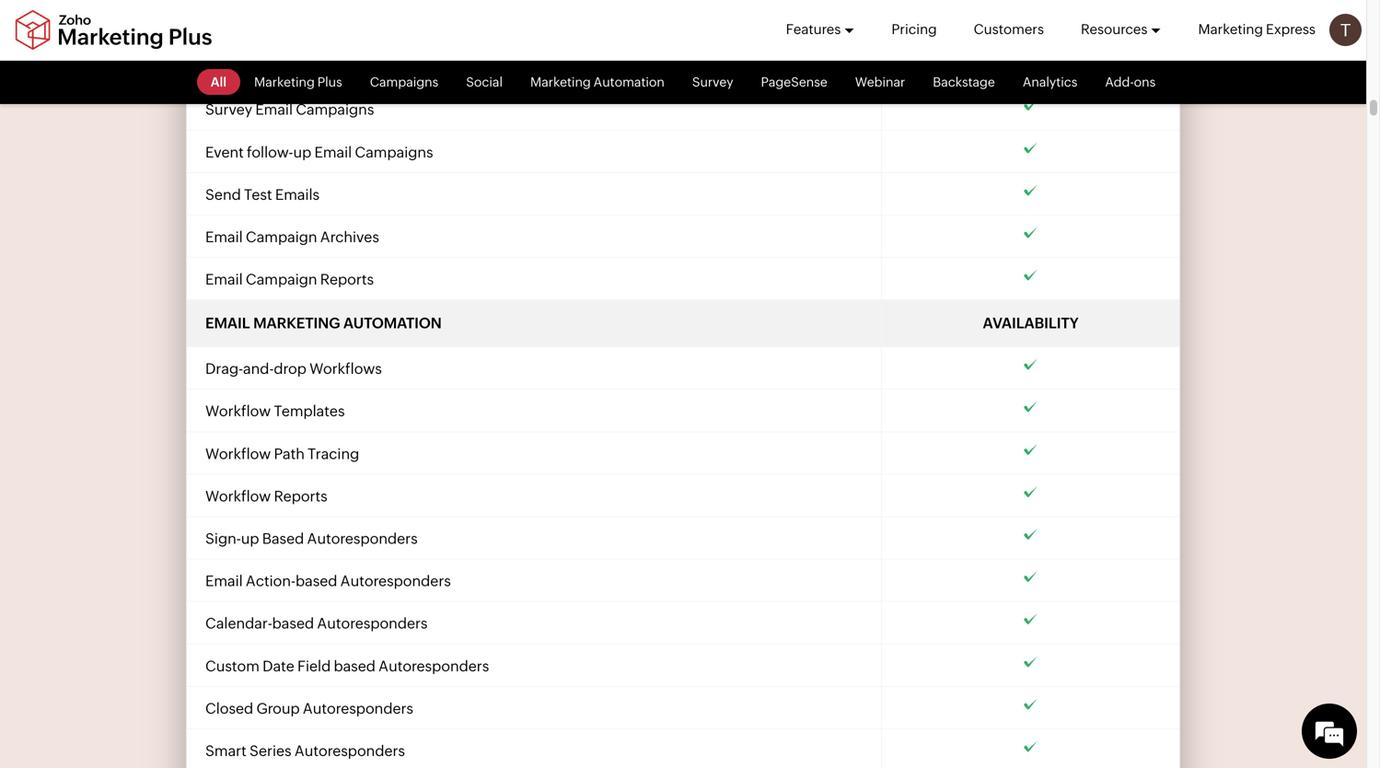 Task type: vqa. For each thing, say whether or not it's contained in the screenshot.
the Pricing link
yes



Task type: locate. For each thing, give the bounding box(es) containing it.
sign-
[[205, 530, 241, 547]]

analytics
[[1023, 75, 1078, 89]]

1 vertical spatial custom
[[205, 657, 260, 674]]

survey left pagesense
[[692, 75, 734, 89]]

1 workflow from the top
[[205, 403, 271, 420]]

survey for survey
[[692, 75, 734, 89]]

customers
[[974, 21, 1044, 37]]

based up "date"
[[272, 615, 314, 632]]

pricing
[[892, 21, 937, 37]]

3 workflow from the top
[[205, 488, 271, 505]]

reports down archives
[[320, 271, 374, 288]]

1 vertical spatial campaign
[[246, 271, 317, 288]]

social
[[466, 75, 503, 89]]

0 horizontal spatial survey
[[205, 101, 252, 118]]

workflow down drag-
[[205, 403, 271, 420]]

workflow up sign-
[[205, 488, 271, 505]]

email campaign archives
[[205, 228, 379, 245]]

sign-up based autoresponders
[[205, 530, 418, 547]]

group
[[256, 700, 300, 717]]

1 vertical spatial workflow
[[205, 445, 271, 462]]

campaigns down the campaigns
[[355, 143, 433, 160]]

emails
[[275, 186, 320, 203]]

drag-and-drop workflows
[[205, 360, 382, 377]]

marketing plus
[[254, 75, 342, 89]]

email up email on the top of the page
[[205, 271, 243, 288]]

survey email campaigns
[[205, 101, 374, 118]]

based right field at the bottom of the page
[[334, 657, 376, 674]]

survey
[[692, 75, 734, 89], [205, 101, 252, 118]]

2 custom from the top
[[205, 657, 260, 674]]

0 vertical spatial custom
[[205, 16, 260, 33]]

commerce
[[218, 59, 293, 76]]

email
[[321, 16, 359, 33], [255, 101, 293, 118], [315, 143, 352, 160], [205, 228, 243, 245], [205, 271, 243, 288], [205, 572, 243, 590]]

workflow for workflow reports
[[205, 488, 271, 505]]

workflow
[[205, 403, 271, 420], [205, 445, 271, 462], [205, 488, 271, 505]]

campaign
[[246, 228, 317, 245], [246, 271, 317, 288]]

based up calendar-based autoresponders
[[296, 572, 337, 590]]

ons
[[1134, 75, 1156, 89]]

1 horizontal spatial up
[[293, 143, 312, 160]]

1 vertical spatial survey
[[205, 101, 252, 118]]

pagesense
[[761, 75, 828, 89]]

custom up closed
[[205, 657, 260, 674]]

express
[[1266, 21, 1316, 37]]

email down sign-
[[205, 572, 243, 590]]

email down marketing plus
[[255, 101, 293, 118]]

date
[[263, 657, 295, 674]]

campaign for archives
[[246, 228, 317, 245]]

send test emails
[[205, 186, 320, 203]]

campaign down email campaign archives at top left
[[246, 271, 317, 288]]

backstage
[[933, 75, 995, 89]]

up
[[293, 143, 312, 160], [241, 530, 259, 547]]

workflow for workflow path tracing
[[205, 445, 271, 462]]

email campaign reports
[[205, 271, 374, 288]]

based
[[296, 572, 337, 590], [272, 615, 314, 632], [334, 657, 376, 674]]

0 vertical spatial workflow
[[205, 403, 271, 420]]

workflow reports
[[205, 488, 328, 505]]

up left based
[[241, 530, 259, 547]]

0 horizontal spatial up
[[241, 530, 259, 547]]

campaign for reports
[[246, 271, 317, 288]]

campaigns
[[362, 16, 440, 33], [370, 75, 439, 89], [296, 101, 374, 118], [355, 143, 433, 160]]

campaign up the email campaign reports
[[246, 228, 317, 245]]

up up emails
[[293, 143, 312, 160]]

0 vertical spatial up
[[293, 143, 312, 160]]

custom
[[205, 16, 260, 33], [205, 657, 260, 674]]

send
[[205, 186, 241, 203]]

custom up e-
[[205, 16, 260, 33]]

2 workflow from the top
[[205, 445, 271, 462]]

2 vertical spatial workflow
[[205, 488, 271, 505]]

templates
[[274, 403, 345, 420]]

custom for custom coupon email campaigns
[[205, 16, 260, 33]]

0 vertical spatial survey
[[692, 75, 734, 89]]

smart series autoresponders
[[205, 742, 405, 759]]

campaigns up event follow-up email campaigns
[[296, 101, 374, 118]]

email down send
[[205, 228, 243, 245]]

0 vertical spatial reports
[[320, 271, 374, 288]]

and-
[[243, 360, 274, 377]]

add-ons
[[1105, 75, 1156, 89]]

availability
[[983, 315, 1079, 332]]

marketing automation
[[530, 75, 665, 89]]

survey down the all
[[205, 101, 252, 118]]

1 horizontal spatial survey
[[692, 75, 734, 89]]

drop
[[274, 360, 307, 377]]

1 campaign from the top
[[246, 228, 317, 245]]

drag-
[[205, 360, 243, 377]]

reports
[[320, 271, 374, 288], [274, 488, 328, 505]]

workflow up workflow reports
[[205, 445, 271, 462]]

reports up sign-up based autoresponders
[[274, 488, 328, 505]]

email up emails
[[315, 143, 352, 160]]

email action-based autoresponders
[[205, 572, 451, 590]]

1 custom from the top
[[205, 16, 260, 33]]

0 vertical spatial campaign
[[246, 228, 317, 245]]

survey for survey email campaigns
[[205, 101, 252, 118]]

2 campaign from the top
[[246, 271, 317, 288]]

autoresponders
[[307, 530, 418, 547], [340, 572, 451, 590], [317, 615, 428, 632], [379, 657, 489, 674], [303, 700, 413, 717], [295, 742, 405, 759]]

custom date field based autoresponders
[[205, 657, 489, 674]]



Task type: describe. For each thing, give the bounding box(es) containing it.
workflows
[[310, 360, 382, 377]]

features link
[[786, 0, 855, 59]]

marketing
[[1199, 21, 1264, 37]]

resources link
[[1081, 0, 1162, 59]]

1 vertical spatial based
[[272, 615, 314, 632]]

follow-
[[247, 143, 293, 160]]

e-commerce email campaigns
[[205, 59, 412, 76]]

1 vertical spatial up
[[241, 530, 259, 547]]

campaigns
[[336, 59, 412, 76]]

calendar-
[[205, 615, 272, 632]]

custom coupon email campaigns
[[205, 16, 440, 33]]

marketing express
[[1199, 21, 1316, 37]]

event
[[205, 143, 244, 160]]

action-
[[246, 572, 296, 590]]

pricing link
[[892, 0, 937, 59]]

tracing
[[308, 445, 359, 462]]

customers link
[[974, 0, 1044, 59]]

smart
[[205, 742, 247, 759]]

based
[[262, 530, 304, 547]]

terry turtle image
[[1330, 14, 1362, 46]]

resources
[[1081, 21, 1148, 37]]

test
[[244, 186, 272, 203]]

path
[[274, 445, 305, 462]]

1 vertical spatial reports
[[274, 488, 328, 505]]

workflow path tracing
[[205, 445, 359, 462]]

event follow-up email campaigns
[[205, 143, 433, 160]]

add-
[[1105, 75, 1134, 89]]

closed group autoresponders
[[205, 700, 413, 717]]

field
[[298, 657, 331, 674]]

email right coupon
[[321, 16, 359, 33]]

all
[[211, 75, 227, 89]]

workflow templates
[[205, 403, 345, 420]]

2 vertical spatial based
[[334, 657, 376, 674]]

email marketing automation
[[205, 315, 442, 332]]

marketing express link
[[1199, 0, 1316, 59]]

coupon
[[263, 16, 318, 33]]

campaigns left social at the left
[[370, 75, 439, 89]]

archives
[[320, 228, 379, 245]]

email
[[296, 59, 333, 76]]

custom for custom date field based autoresponders
[[205, 657, 260, 674]]

webinar
[[855, 75, 906, 89]]

marketing
[[253, 315, 340, 332]]

series
[[250, 742, 292, 759]]

zoho marketingplus logo image
[[14, 10, 214, 50]]

closed
[[205, 700, 253, 717]]

automation
[[343, 315, 442, 332]]

e-
[[205, 59, 218, 76]]

features
[[786, 21, 841, 37]]

calendar-based autoresponders
[[205, 615, 428, 632]]

email
[[205, 315, 250, 332]]

campaigns up the campaigns
[[362, 16, 440, 33]]

workflow for workflow templates
[[205, 403, 271, 420]]

0 vertical spatial based
[[296, 572, 337, 590]]



